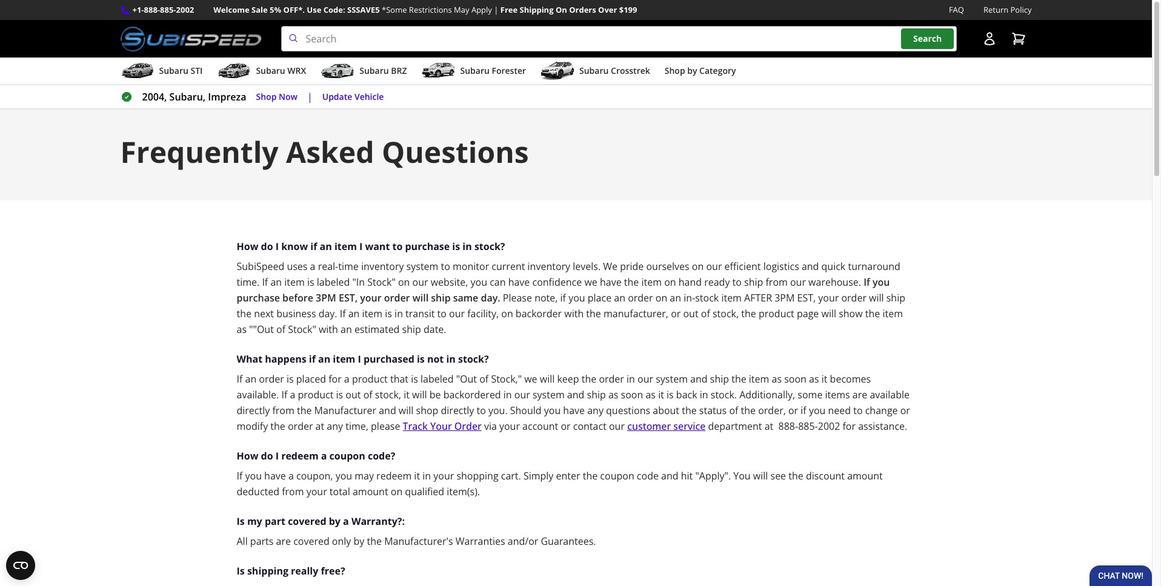 Task type: vqa. For each thing, say whether or not it's contained in the screenshot.
not
yes



Task type: describe. For each thing, give the bounding box(es) containing it.
subaru crosstrek
[[580, 65, 651, 76]]

you inside if you purchase before 3pm est, your order will ship same day.
[[873, 276, 890, 289]]

can
[[490, 276, 506, 289]]

real-
[[318, 260, 339, 274]]

in right the back
[[700, 389, 709, 402]]

if inside please note, if you place an order on an in-stock item after 3pm est, your order will ship the next business day. if an item is in transit to our facility, on backorder with the manufacturer, or out of stock, the product page will show the item as ""out of stock" with an estimated ship date.
[[340, 308, 346, 321]]

order up available.
[[259, 373, 284, 386]]

before
[[283, 292, 313, 305]]

will up track
[[399, 405, 414, 418]]

0 vertical spatial amount
[[848, 470, 883, 483]]

stock.
[[711, 389, 737, 402]]

i up deducted at left bottom
[[276, 450, 279, 463]]

the right keep
[[582, 373, 597, 386]]

website,
[[431, 276, 468, 289]]

a subaru sti thumbnail image image
[[120, 62, 154, 80]]

day. inside if you purchase before 3pm est, your order will ship same day.
[[481, 292, 501, 305]]

2 vertical spatial system
[[533, 389, 565, 402]]

at inside if an order is placed for a product that is labeled "out of stock," we will keep the order in our system and ship the item as soon as it becomes available. if a product is out of stock, it will be backordered in our system and ship as soon as it is back in stock. additionally, some items are available directly from the manufacturer and will shop directly to you. should you have any questions about the status of the order, or if you need to change or modify the order at any time, please
[[316, 420, 325, 434]]

stock,"
[[491, 373, 522, 386]]

labeled inside subispeed uses a real-time inventory system to monitor current inventory levels. we pride ourselves on our efficient logistics and quick turnaround time. if an item is labeled "in stock" on our website, you can have confidence we have the item on hand ready to ship from our warehouse.
[[317, 276, 350, 289]]

frequently asked questions
[[120, 132, 529, 172]]

item down ourselves
[[642, 276, 662, 289]]

if right available.
[[282, 389, 288, 402]]

return
[[984, 4, 1009, 15]]

ship up stock.
[[711, 373, 730, 386]]

our down questions
[[609, 420, 625, 434]]

code:
[[324, 4, 345, 15]]

manufacturer,
[[604, 308, 669, 321]]

labeled inside if an order is placed for a product that is labeled "out of stock," we will keep the order in our system and ship the item as soon as it becomes available. if a product is out of stock, it will be backordered in our system and ship as soon as it is back in stock. additionally, some items are available directly from the manufacturer and will shop directly to you. should you have any questions about the status of the order, or if you need to change or modify the order at any time, please
[[421, 373, 454, 386]]

item down ready
[[722, 292, 742, 305]]

are inside if an order is placed for a product that is labeled "out of stock," we will keep the order in our system and ship the item as soon as it becomes available. if a product is out of stock, it will be backordered in our system and ship as soon as it is back in stock. additionally, some items are available directly from the manufacturer and will shop directly to you. should you have any questions about the status of the order, or if you need to change or modify the order at any time, please
[[853, 389, 868, 402]]

it down that
[[404, 389, 410, 402]]

1 vertical spatial amount
[[353, 486, 388, 499]]

covered for by
[[288, 516, 327, 529]]

a up the 'coupon,'
[[321, 450, 327, 463]]

code?
[[368, 450, 396, 463]]

to right need
[[854, 405, 863, 418]]

return policy link
[[984, 4, 1032, 16]]

the right modify in the left of the page
[[271, 420, 286, 434]]

shop by category button
[[665, 60, 736, 84]]

3pm inside please note, if you place an order on an in-stock item after 3pm est, your order will ship the next business day. if an item is in transit to our facility, on backorder with the manufacturer, or out of stock, the product page will show the item as ""out of stock" with an estimated ship date.
[[775, 292, 795, 305]]

if up the placed on the left
[[309, 353, 316, 366]]

out inside if an order is placed for a product that is labeled "out of stock," we will keep the order in our system and ship the item as soon as it becomes available. if a product is out of stock, it will be backordered in our system and ship as soon as it is back in stock. additionally, some items are available directly from the manufacturer and will shop directly to you. should you have any questions about the status of the order, or if you need to change or modify the order at any time, please
[[346, 389, 361, 402]]

change
[[866, 405, 898, 418]]

on up hand
[[692, 260, 704, 274]]

have down we
[[600, 276, 622, 289]]

only
[[332, 536, 351, 549]]

manufacturer's
[[385, 536, 453, 549]]

0 horizontal spatial by
[[329, 516, 341, 529]]

item down uses
[[285, 276, 305, 289]]

if you purchase before 3pm est, your order will ship same day.
[[237, 276, 890, 305]]

1 vertical spatial |
[[307, 90, 313, 104]]

est, inside please note, if you place an order on an in-stock item after 3pm est, your order will ship the next business day. if an item is in transit to our facility, on backorder with the manufacturer, or out of stock, the product page will show the item as ""out of stock" with an estimated ship date.
[[798, 292, 816, 305]]

to down efficient
[[733, 276, 742, 289]]

stock
[[696, 292, 719, 305]]

your
[[431, 420, 452, 434]]

my
[[247, 516, 262, 529]]

sssave5
[[347, 4, 380, 15]]

will left the be
[[412, 389, 427, 402]]

subaru wrx button
[[217, 60, 306, 84]]

we inside subispeed uses a real-time inventory system to monitor current inventory levels. we pride ourselves on our efficient logistics and quick turnaround time. if an item is labeled "in stock" on our website, you can have confidence we have the item on hand ready to ship from our warehouse.
[[585, 276, 598, 289]]

0 vertical spatial any
[[588, 405, 604, 418]]

you up total
[[336, 470, 352, 483]]

same
[[453, 292, 479, 305]]

if down "what" on the left
[[237, 373, 243, 386]]

your right via
[[500, 420, 520, 434]]

if inside if an order is placed for a product that is labeled "out of stock," we will keep the order in our system and ship the item as soon as it becomes available. if a product is out of stock, it will be backordered in our system and ship as soon as it is back in stock. additionally, some items are available directly from the manufacturer and will shop directly to you. should you have any questions about the status of the order, or if you need to change or modify the order at any time, please
[[801, 405, 807, 418]]

subaru wrx
[[256, 65, 306, 76]]

search button
[[902, 29, 955, 49]]

0 horizontal spatial product
[[298, 389, 334, 402]]

available
[[870, 389, 910, 402]]

button image
[[983, 32, 997, 46]]

an up estimated
[[349, 308, 360, 321]]

happens
[[265, 353, 307, 366]]

free
[[501, 4, 518, 15]]

track your order via your account or contact our customer service department at  888-885-2002 for assistance.
[[403, 420, 908, 434]]

pride
[[620, 260, 644, 274]]

free?
[[321, 565, 345, 579]]

item right the show
[[883, 308, 904, 321]]

subispeed logo image
[[120, 26, 262, 52]]

vehicle
[[355, 91, 384, 102]]

current
[[492, 260, 525, 274]]

as up about
[[646, 389, 656, 402]]

note,
[[535, 292, 558, 305]]

sale
[[252, 4, 268, 15]]

on up "transit"
[[398, 276, 410, 289]]

from inside if you have a coupon, you may redeem it in your shopping cart. simply enter the coupon code and hit "apply". you will see the discount amount deducted from your total amount on qualified item(s).
[[282, 486, 304, 499]]

the up stock.
[[732, 373, 747, 386]]

3pm inside if you purchase before 3pm est, your order will ship same day.
[[316, 292, 336, 305]]

use
[[307, 4, 322, 15]]

on
[[556, 4, 567, 15]]

or right order,
[[789, 405, 799, 418]]

you down some
[[809, 405, 826, 418]]

of up department
[[730, 405, 739, 418]]

please
[[503, 292, 532, 305]]

1 horizontal spatial 2002
[[818, 420, 841, 434]]

stock" inside subispeed uses a real-time inventory system to monitor current inventory levels. we pride ourselves on our efficient logistics and quick turnaround time. if an item is labeled "in stock" on our website, you can have confidence we have the item on hand ready to ship from our warehouse.
[[368, 276, 396, 289]]

apply
[[472, 4, 492, 15]]

and up please
[[379, 405, 396, 418]]

if inside please note, if you place an order on an in-stock item after 3pm est, your order will ship the next business day. if an item is in transit to our facility, on backorder with the manufacturer, or out of stock, the product page will show the item as ""out of stock" with an estimated ship date.
[[561, 292, 566, 305]]

if inside if you purchase before 3pm est, your order will ship same day.
[[864, 276, 871, 289]]

order up questions
[[599, 373, 625, 386]]

1 vertical spatial with
[[319, 323, 338, 337]]

search
[[914, 33, 942, 44]]

our up ready
[[707, 260, 722, 274]]

the down warranty?:
[[367, 536, 382, 549]]

your inside if you purchase before 3pm est, your order will ship same day.
[[360, 292, 382, 305]]

if inside if you have a coupon, you may redeem it in your shopping cart. simply enter the coupon code and hit "apply". you will see the discount amount deducted from your total amount on qualified item(s).
[[237, 470, 243, 483]]

is up about
[[667, 389, 674, 402]]

on left in-
[[656, 292, 668, 305]]

and/or
[[508, 536, 539, 549]]

is right that
[[411, 373, 418, 386]]

what happens if an item i purchased is not in stock?
[[237, 353, 489, 366]]

day. inside please note, if you place an order on an in-stock item after 3pm est, your order will ship the next business day. if an item is in transit to our facility, on backorder with the manufacturer, or out of stock, the product page will show the item as ""out of stock" with an estimated ship date.
[[319, 308, 337, 321]]

ship down "transit"
[[402, 323, 421, 337]]

is up manufacturer
[[336, 389, 343, 402]]

you
[[734, 470, 751, 483]]

of down stock
[[701, 308, 711, 321]]

the down the placed on the left
[[297, 405, 312, 418]]

of right "out
[[480, 373, 489, 386]]

the up department
[[741, 405, 756, 418]]

2004, subaru, impreza
[[142, 90, 247, 104]]

0 vertical spatial purchase
[[405, 240, 450, 254]]

not
[[427, 353, 444, 366]]

2 horizontal spatial system
[[656, 373, 688, 386]]

order up the show
[[842, 292, 867, 305]]

do for redeem
[[261, 450, 273, 463]]

"out
[[456, 373, 477, 386]]

is for is my part covered by a warranty?:
[[237, 516, 245, 529]]

or left contact
[[561, 420, 571, 434]]

in right not
[[447, 353, 456, 366]]

it up items
[[822, 373, 828, 386]]

we
[[604, 260, 618, 274]]

i left purchased
[[358, 353, 361, 366]]

item down estimated
[[333, 353, 356, 366]]

ourselves
[[647, 260, 690, 274]]

via
[[484, 420, 497, 434]]

ship down turnaround at top
[[887, 292, 906, 305]]

in inside if you have a coupon, you may redeem it in your shopping cart. simply enter the coupon code and hit "apply". you will see the discount amount deducted from your total amount on qualified item(s).
[[423, 470, 431, 483]]

a up only
[[343, 516, 349, 529]]

as up additionally,
[[772, 373, 782, 386]]

an up real-
[[320, 240, 332, 254]]

hand
[[679, 276, 702, 289]]

update vehicle
[[322, 91, 384, 102]]

order up manufacturer,
[[628, 292, 653, 305]]

ship up contact
[[587, 389, 606, 402]]

to up website,
[[441, 260, 450, 274]]

1 vertical spatial stock?
[[458, 353, 489, 366]]

the inside subispeed uses a real-time inventory system to monitor current inventory levels. we pride ourselves on our efficient logistics and quick turnaround time. if an item is labeled "in stock" on our website, you can have confidence we have the item on hand ready to ship from our warehouse.
[[624, 276, 639, 289]]

you up account
[[544, 405, 561, 418]]

a subaru brz thumbnail image image
[[321, 62, 355, 80]]

0 vertical spatial with
[[565, 308, 584, 321]]

subaru forester
[[461, 65, 526, 76]]

uses
[[287, 260, 308, 274]]

will left keep
[[540, 373, 555, 386]]

department
[[709, 420, 763, 434]]

subaru for subaru brz
[[360, 65, 389, 76]]

questions
[[606, 405, 651, 418]]

our left website,
[[413, 276, 428, 289]]

our inside please note, if you place an order on an in-stock item after 3pm est, your order will ship the next business day. if an item is in transit to our facility, on backorder with the manufacturer, or out of stock, the product page will show the item as ""out of stock" with an estimated ship date.
[[449, 308, 465, 321]]

have up please
[[509, 276, 530, 289]]

it inside if you have a coupon, you may redeem it in your shopping cart. simply enter the coupon code and hit "apply". you will see the discount amount deducted from your total amount on qualified item(s).
[[414, 470, 420, 483]]

please note, if you place an order on an in-stock item after 3pm est, your order will ship the next business day. if an item is in transit to our facility, on backorder with the manufacturer, or out of stock, the product page will show the item as ""out of stock" with an estimated ship date.
[[237, 292, 906, 337]]

off*.
[[284, 4, 305, 15]]

as inside please note, if you place an order on an in-stock item after 3pm est, your order will ship the next business day. if an item is in transit to our facility, on backorder with the manufacturer, or out of stock, the product page will show the item as ""out of stock" with an estimated ship date.
[[237, 323, 247, 337]]

item up time
[[335, 240, 357, 254]]

levels.
[[573, 260, 601, 274]]

total
[[330, 486, 350, 499]]

faq
[[950, 4, 965, 15]]

on inside if you have a coupon, you may redeem it in your shopping cart. simply enter the coupon code and hit "apply". you will see the discount amount deducted from your total amount on qualified item(s).
[[391, 486, 403, 499]]

see
[[771, 470, 787, 483]]

1 vertical spatial product
[[352, 373, 388, 386]]

is my part covered by a warranty?:
[[237, 516, 405, 529]]

you up deducted at left bottom
[[245, 470, 262, 483]]

becomes
[[831, 373, 871, 386]]

ship inside if you purchase before 3pm est, your order will ship same day.
[[431, 292, 451, 305]]

is left not
[[417, 353, 425, 366]]

1 vertical spatial soon
[[621, 389, 644, 402]]

to left you.
[[477, 405, 486, 418]]

1 horizontal spatial by
[[354, 536, 365, 549]]

placed
[[296, 373, 326, 386]]

qualified
[[405, 486, 445, 499]]

all parts are covered only by the manufacturer's warranties and/or guarantees.
[[237, 536, 596, 549]]

shop for shop now
[[256, 91, 277, 102]]

do for know
[[261, 240, 273, 254]]

+1-888-885-2002
[[132, 4, 194, 15]]

welcome
[[214, 4, 250, 15]]

subaru for subaru crosstrek
[[580, 65, 609, 76]]

hit
[[681, 470, 693, 483]]

0 vertical spatial coupon
[[330, 450, 366, 463]]

page
[[797, 308, 819, 321]]

an right place
[[614, 292, 626, 305]]

is up monitor
[[453, 240, 460, 254]]

account
[[523, 420, 559, 434]]

have inside if an order is placed for a product that is labeled "out of stock," we will keep the order in our system and ship the item as soon as it becomes available. if a product is out of stock, it will be backordered in our system and ship as soon as it is back in stock. additionally, some items are available directly from the manufacturer and will shop directly to you. should you have any questions about the status of the order, or if you need to change or modify the order at any time, please
[[564, 405, 585, 418]]

our up should
[[515, 389, 530, 402]]

modify
[[237, 420, 268, 434]]

the down place
[[587, 308, 601, 321]]

place
[[588, 292, 612, 305]]

the right see
[[789, 470, 804, 483]]

frequently
[[120, 132, 279, 172]]

on down please
[[502, 308, 513, 321]]

track your order link
[[403, 420, 482, 434]]

available.
[[237, 389, 279, 402]]

code
[[637, 470, 659, 483]]

subispeed uses a real-time inventory system to monitor current inventory levels. we pride ourselves on our efficient logistics and quick turnaround time. if an item is labeled "in stock" on our website, you can have confidence we have the item on hand ready to ship from our warehouse.
[[237, 260, 901, 289]]

status
[[700, 405, 727, 418]]

and down keep
[[568, 389, 585, 402]]

we inside if an order is placed for a product that is labeled "out of stock," we will keep the order in our system and ship the item as soon as it becomes available. if a product is out of stock, it will be backordered in our system and ship as soon as it is back in stock. additionally, some items are available directly from the manufacturer and will shop directly to you. should you have any questions about the status of the order, or if you need to change or modify the order at any time, please
[[525, 373, 538, 386]]

turnaround
[[849, 260, 901, 274]]

an left in-
[[670, 292, 682, 305]]

1 horizontal spatial soon
[[785, 373, 807, 386]]

open widget image
[[6, 552, 35, 581]]

i left want
[[360, 240, 363, 254]]

shop
[[416, 405, 439, 418]]

an inside subispeed uses a real-time inventory system to monitor current inventory levels. we pride ourselves on our efficient logistics and quick turnaround time. if an item is labeled "in stock" on our website, you can have confidence we have the item on hand ready to ship from our warehouse.
[[271, 276, 282, 289]]

the right the show
[[866, 308, 881, 321]]

if right know
[[311, 240, 317, 254]]

order up how do i redeem a coupon code?
[[288, 420, 313, 434]]

please
[[371, 420, 400, 434]]

will inside if you have a coupon, you may redeem it in your shopping cart. simply enter the coupon code and hit "apply". you will see the discount amount deducted from your total amount on qualified item(s).
[[754, 470, 769, 483]]

1 directly from the left
[[237, 405, 270, 418]]

your up qualified
[[434, 470, 454, 483]]

from inside if an order is placed for a product that is labeled "out of stock," we will keep the order in our system and ship the item as soon as it becomes available. if a product is out of stock, it will be backordered in our system and ship as soon as it is back in stock. additionally, some items are available directly from the manufacturer and will shop directly to you. should you have any questions about the status of the order, or if you need to change or modify the order at any time, please
[[273, 405, 295, 418]]

a subaru crosstrek thumbnail image image
[[541, 62, 575, 80]]

shipping
[[247, 565, 289, 579]]



Task type: locate. For each thing, give the bounding box(es) containing it.
1 vertical spatial covered
[[294, 536, 330, 549]]

1 horizontal spatial redeem
[[377, 470, 412, 483]]

1 vertical spatial labeled
[[421, 373, 454, 386]]

impreza
[[208, 90, 247, 104]]

1 horizontal spatial product
[[352, 373, 388, 386]]

redeem inside if you have a coupon, you may redeem it in your shopping cart. simply enter the coupon code and hit "apply". you will see the discount amount deducted from your total amount on qualified item(s).
[[377, 470, 412, 483]]

1 vertical spatial stock,
[[375, 389, 401, 402]]

directly up modify in the left of the page
[[237, 405, 270, 418]]

is inside please note, if you place an order on an in-stock item after 3pm est, your order will ship the next business day. if an item is in transit to our facility, on backorder with the manufacturer, or out of stock, the product page will show the item as ""out of stock" with an estimated ship date.
[[385, 308, 392, 321]]

order
[[384, 292, 410, 305], [628, 292, 653, 305], [842, 292, 867, 305], [259, 373, 284, 386], [599, 373, 625, 386], [288, 420, 313, 434]]

1 horizontal spatial stock,
[[713, 308, 739, 321]]

1 horizontal spatial with
[[565, 308, 584, 321]]

is down happens
[[287, 373, 294, 386]]

stock, inside please note, if you place an order on an in-stock item after 3pm est, your order will ship the next business day. if an item is in transit to our facility, on backorder with the manufacturer, or out of stock, the product page will show the item as ""out of stock" with an estimated ship date.
[[713, 308, 739, 321]]

have inside if you have a coupon, you may redeem it in your shopping cart. simply enter the coupon code and hit "apply". you will see the discount amount deducted from your total amount on qualified item(s).
[[264, 470, 286, 483]]

you
[[471, 276, 488, 289], [873, 276, 890, 289], [569, 292, 586, 305], [544, 405, 561, 418], [809, 405, 826, 418], [245, 470, 262, 483], [336, 470, 352, 483]]

soon up some
[[785, 373, 807, 386]]

how for how do i know if an item i want to purchase is in stock?
[[237, 240, 259, 254]]

1 vertical spatial by
[[329, 516, 341, 529]]

1 3pm from the left
[[316, 292, 336, 305]]

2 inventory from the left
[[528, 260, 571, 274]]

1 horizontal spatial we
[[585, 276, 598, 289]]

item inside if an order is placed for a product that is labeled "out of stock," we will keep the order in our system and ship the item as soon as it becomes available. if a product is out of stock, it will be backordered in our system and ship as soon as it is back in stock. additionally, some items are available directly from the manufacturer and will shop directly to you. should you have any questions about the status of the order, or if you need to change or modify the order at any time, please
[[749, 373, 770, 386]]

do up the subispeed
[[261, 240, 273, 254]]

in up questions
[[627, 373, 635, 386]]

as up questions
[[609, 389, 619, 402]]

purchase inside if you purchase before 3pm est, your order will ship same day.
[[237, 292, 280, 305]]

subaru,
[[170, 90, 206, 104]]

1 horizontal spatial 885-
[[799, 420, 818, 434]]

of right the ""out
[[277, 323, 286, 337]]

we
[[585, 276, 598, 289], [525, 373, 538, 386]]

or
[[671, 308, 681, 321], [789, 405, 799, 418], [901, 405, 911, 418], [561, 420, 571, 434]]

0 vertical spatial system
[[407, 260, 439, 274]]

coupon left 'code'
[[601, 470, 635, 483]]

guarantees.
[[541, 536, 596, 549]]

coupon up may
[[330, 450, 366, 463]]

or down hand
[[671, 308, 681, 321]]

the
[[624, 276, 639, 289], [237, 308, 252, 321], [587, 308, 601, 321], [742, 308, 757, 321], [866, 308, 881, 321], [582, 373, 597, 386], [732, 373, 747, 386], [297, 405, 312, 418], [682, 405, 697, 418], [741, 405, 756, 418], [271, 420, 286, 434], [583, 470, 598, 483], [789, 470, 804, 483], [367, 536, 382, 549]]

efficient
[[725, 260, 761, 274]]

coupon
[[330, 450, 366, 463], [601, 470, 635, 483]]

to right want
[[393, 240, 403, 254]]

4 subaru from the left
[[461, 65, 490, 76]]

2 at from the left
[[765, 420, 774, 434]]

shop inside dropdown button
[[665, 65, 686, 76]]

estimated
[[355, 323, 400, 337]]

2 vertical spatial by
[[354, 536, 365, 549]]

for right the placed on the left
[[329, 373, 342, 386]]

out inside please note, if you place an order on an in-stock item after 3pm est, your order will ship the next business day. if an item is in transit to our facility, on backorder with the manufacturer, or out of stock, the product page will show the item as ""out of stock" with an estimated ship date.
[[684, 308, 699, 321]]

1 vertical spatial any
[[327, 420, 343, 434]]

by left category
[[688, 65, 698, 76]]

in inside please note, if you place an order on an in-stock item after 3pm est, your order will ship the next business day. if an item is in transit to our facility, on backorder with the manufacturer, or out of stock, the product page will show the item as ""out of stock" with an estimated ship date.
[[395, 308, 403, 321]]

you down monitor
[[471, 276, 488, 289]]

labeled down real-
[[317, 276, 350, 289]]

1 vertical spatial do
[[261, 450, 273, 463]]

0 horizontal spatial 2002
[[176, 4, 194, 15]]

0 horizontal spatial redeem
[[281, 450, 319, 463]]

0 vertical spatial for
[[329, 373, 342, 386]]

0 horizontal spatial amount
[[353, 486, 388, 499]]

about
[[653, 405, 680, 418]]

subaru left crosstrek
[[580, 65, 609, 76]]

1 vertical spatial for
[[843, 420, 856, 434]]

covered down is my part covered by a warranty?:
[[294, 536, 330, 549]]

1 subaru from the left
[[159, 65, 189, 76]]

item up estimated
[[362, 308, 383, 321]]

0 horizontal spatial stock"
[[288, 323, 316, 337]]

the left next
[[237, 308, 252, 321]]

at
[[316, 420, 325, 434], [765, 420, 774, 434]]

subaru sti button
[[120, 60, 203, 84]]

0 vertical spatial redeem
[[281, 450, 319, 463]]

*some
[[382, 4, 407, 15]]

sti
[[191, 65, 203, 76]]

a left real-
[[310, 260, 316, 274]]

0 vertical spatial shop
[[665, 65, 686, 76]]

subaru for subaru wrx
[[256, 65, 285, 76]]

category
[[700, 65, 736, 76]]

subaru inside subaru wrx dropdown button
[[256, 65, 285, 76]]

1 vertical spatial purchase
[[237, 292, 280, 305]]

0 vertical spatial do
[[261, 240, 273, 254]]

as up some
[[810, 373, 820, 386]]

shop left now at the top left of the page
[[256, 91, 277, 102]]

| right now at the top left of the page
[[307, 90, 313, 104]]

from down the 'coupon,'
[[282, 486, 304, 499]]

labeled
[[317, 276, 350, 289], [421, 373, 454, 386]]

a subaru wrx thumbnail image image
[[217, 62, 251, 80]]

how up the subispeed
[[237, 240, 259, 254]]

0 vertical spatial is
[[237, 516, 245, 529]]

enter
[[556, 470, 581, 483]]

2 do from the top
[[261, 450, 273, 463]]

to inside please note, if you place an order on an in-stock item after 3pm est, your order will ship the next business day. if an item is in transit to our facility, on backorder with the manufacturer, or out of stock, the product page will show the item as ""out of stock" with an estimated ship date.
[[438, 308, 447, 321]]

in
[[463, 240, 472, 254], [395, 308, 403, 321], [447, 353, 456, 366], [627, 373, 635, 386], [504, 389, 512, 402], [700, 389, 709, 402], [423, 470, 431, 483]]

shop inside "link"
[[256, 91, 277, 102]]

your down the 'coupon,'
[[307, 486, 327, 499]]

in down 'stock,"'
[[504, 389, 512, 402]]

1 horizontal spatial 3pm
[[775, 292, 795, 305]]

0 horizontal spatial |
[[307, 90, 313, 104]]

our down same
[[449, 308, 465, 321]]

it up about
[[659, 389, 665, 402]]

0 vertical spatial out
[[684, 308, 699, 321]]

the down after
[[742, 308, 757, 321]]

subaru for subaru sti
[[159, 65, 189, 76]]

1 horizontal spatial inventory
[[528, 260, 571, 274]]

ready
[[705, 276, 730, 289]]

coupon,
[[297, 470, 333, 483]]

0 horizontal spatial are
[[276, 536, 291, 549]]

0 horizontal spatial purchase
[[237, 292, 280, 305]]

shop for shop by category
[[665, 65, 686, 76]]

0 vertical spatial stock"
[[368, 276, 396, 289]]

by inside dropdown button
[[688, 65, 698, 76]]

1 horizontal spatial system
[[533, 389, 565, 402]]

1 horizontal spatial stock"
[[368, 276, 396, 289]]

an
[[320, 240, 332, 254], [271, 276, 282, 289], [614, 292, 626, 305], [670, 292, 682, 305], [349, 308, 360, 321], [341, 323, 352, 337], [318, 353, 331, 366], [245, 373, 257, 386]]

with down if you purchase before 3pm est, your order will ship same day.
[[565, 308, 584, 321]]

search input field
[[281, 26, 957, 52]]

0 vertical spatial 2002
[[176, 4, 194, 15]]

1 horizontal spatial labeled
[[421, 373, 454, 386]]

inventory up confidence
[[528, 260, 571, 274]]

i
[[276, 240, 279, 254], [360, 240, 363, 254], [358, 353, 361, 366], [276, 450, 279, 463]]

885-
[[160, 4, 176, 15], [799, 420, 818, 434]]

1 vertical spatial are
[[276, 536, 291, 549]]

1 horizontal spatial day.
[[481, 292, 501, 305]]

may
[[454, 4, 470, 15]]

the up service
[[682, 405, 697, 418]]

0 horizontal spatial inventory
[[361, 260, 404, 274]]

2 vertical spatial from
[[282, 486, 304, 499]]

1 vertical spatial shop
[[256, 91, 277, 102]]

have
[[509, 276, 530, 289], [600, 276, 622, 289], [564, 405, 585, 418], [264, 470, 286, 483]]

1 vertical spatial out
[[346, 389, 361, 402]]

0 horizontal spatial 885-
[[160, 4, 176, 15]]

to
[[393, 240, 403, 254], [441, 260, 450, 274], [733, 276, 742, 289], [438, 308, 447, 321], [477, 405, 486, 418], [854, 405, 863, 418]]

directly
[[237, 405, 270, 418], [441, 405, 474, 418]]

ship inside subispeed uses a real-time inventory system to monitor current inventory levels. we pride ourselves on our efficient logistics and quick turnaround time. if an item is labeled "in stock" on our website, you can have confidence we have the item on hand ready to ship from our warehouse.
[[745, 276, 764, 289]]

2002 up subispeed logo at the top
[[176, 4, 194, 15]]

a down what happens if an item i purchased is not in stock?
[[344, 373, 350, 386]]

0 horizontal spatial soon
[[621, 389, 644, 402]]

1 horizontal spatial directly
[[441, 405, 474, 418]]

1 horizontal spatial coupon
[[601, 470, 635, 483]]

0 horizontal spatial day.
[[319, 308, 337, 321]]

0 horizontal spatial shop
[[256, 91, 277, 102]]

a inside subispeed uses a real-time inventory system to monitor current inventory levels. we pride ourselves on our efficient logistics and quick turnaround time. if an item is labeled "in stock" on our website, you can have confidence we have the item on hand ready to ship from our warehouse.
[[310, 260, 316, 274]]

in-
[[684, 292, 696, 305]]

cart.
[[501, 470, 521, 483]]

order
[[455, 420, 482, 434]]

1 horizontal spatial purchase
[[405, 240, 450, 254]]

stock, inside if an order is placed for a product that is labeled "out of stock," we will keep the order in our system and ship the item as soon as it becomes available. if a product is out of stock, it will be backordered in our system and ship as soon as it is back in stock. additionally, some items are available directly from the manufacturer and will shop directly to you. should you have any questions about the status of the order, or if you need to change or modify the order at any time, please
[[375, 389, 401, 402]]

1 horizontal spatial est,
[[798, 292, 816, 305]]

out up manufacturer
[[346, 389, 361, 402]]

covered
[[288, 516, 327, 529], [294, 536, 330, 549]]

with
[[565, 308, 584, 321], [319, 323, 338, 337]]

3pm
[[316, 292, 336, 305], [775, 292, 795, 305]]

if inside subispeed uses a real-time inventory system to monitor current inventory levels. we pride ourselves on our efficient logistics and quick turnaround time. if an item is labeled "in stock" on our website, you can have confidence we have the item on hand ready to ship from our warehouse.
[[262, 276, 268, 289]]

have up contact
[[564, 405, 585, 418]]

if you have a coupon, you may redeem it in your shopping cart. simply enter the coupon code and hit "apply". you will see the discount amount deducted from your total amount on qualified item(s).
[[237, 470, 883, 499]]

inventory down want
[[361, 260, 404, 274]]

covered right the part
[[288, 516, 327, 529]]

stock" inside please note, if you place an order on an in-stock item after 3pm est, your order will ship the next business day. if an item is in transit to our facility, on backorder with the manufacturer, or out of stock, the product page will show the item as ""out of stock" with an estimated ship date.
[[288, 323, 316, 337]]

any down manufacturer
[[327, 420, 343, 434]]

are
[[853, 389, 868, 402], [276, 536, 291, 549]]

subaru for subaru forester
[[461, 65, 490, 76]]

at down manufacturer
[[316, 420, 325, 434]]

shop by category
[[665, 65, 736, 76]]

by
[[688, 65, 698, 76], [329, 516, 341, 529], [354, 536, 365, 549]]

5%
[[270, 4, 282, 15]]

0 horizontal spatial with
[[319, 323, 338, 337]]

want
[[365, 240, 390, 254]]

1 at from the left
[[316, 420, 325, 434]]

0 vertical spatial 885-
[[160, 4, 176, 15]]

parts
[[250, 536, 274, 549]]

will inside if you purchase before 3pm est, your order will ship same day.
[[413, 292, 429, 305]]

you inside please note, if you place an order on an in-stock item after 3pm est, your order will ship the next business day. if an item is in transit to our facility, on backorder with the manufacturer, or out of stock, the product page will show the item as ""out of stock" with an estimated ship date.
[[569, 292, 586, 305]]

1 horizontal spatial at
[[765, 420, 774, 434]]

an inside if an order is placed for a product that is labeled "out of stock," we will keep the order in our system and ship the item as soon as it becomes available. if a product is out of stock, it will be backordered in our system and ship as soon as it is back in stock. additionally, some items are available directly from the manufacturer and will shop directly to you. should you have any questions about the status of the order, or if you need to change or modify the order at any time, please
[[245, 373, 257, 386]]

date.
[[424, 323, 447, 337]]

amount
[[848, 470, 883, 483], [353, 486, 388, 499]]

purchase
[[405, 240, 450, 254], [237, 292, 280, 305]]

885- down some
[[799, 420, 818, 434]]

is for is shipping really free?
[[237, 565, 245, 579]]

subaru left the sti
[[159, 65, 189, 76]]

is inside subispeed uses a real-time inventory system to monitor current inventory levels. we pride ourselves on our efficient logistics and quick turnaround time. if an item is labeled "in stock" on our website, you can have confidence we have the item on hand ready to ship from our warehouse.
[[307, 276, 314, 289]]

0 vertical spatial day.
[[481, 292, 501, 305]]

for
[[329, 373, 342, 386], [843, 420, 856, 434]]

deducted
[[237, 486, 280, 499]]

2 is from the top
[[237, 565, 245, 579]]

2 horizontal spatial product
[[759, 308, 795, 321]]

you inside subispeed uses a real-time inventory system to monitor current inventory levels. we pride ourselves on our efficient logistics and quick turnaround time. if an item is labeled "in stock" on our website, you can have confidence we have the item on hand ready to ship from our warehouse.
[[471, 276, 488, 289]]

subaru forester button
[[422, 60, 526, 84]]

1 do from the top
[[261, 240, 273, 254]]

est, inside if you purchase before 3pm est, your order will ship same day.
[[339, 292, 358, 305]]

1 horizontal spatial out
[[684, 308, 699, 321]]

2 3pm from the left
[[775, 292, 795, 305]]

will left see
[[754, 470, 769, 483]]

are right parts
[[276, 536, 291, 549]]

our up questions
[[638, 373, 654, 386]]

confidence
[[533, 276, 582, 289]]

how do i know if an item i want to purchase is in stock?
[[237, 240, 505, 254]]

we right 'stock,"'
[[525, 373, 538, 386]]

shop now link
[[256, 90, 298, 104]]

0 horizontal spatial at
[[316, 420, 325, 434]]

0 vertical spatial soon
[[785, 373, 807, 386]]

0 vertical spatial product
[[759, 308, 795, 321]]

1 is from the top
[[237, 516, 245, 529]]

covered for only
[[294, 536, 330, 549]]

0 horizontal spatial any
[[327, 420, 343, 434]]

5 subaru from the left
[[580, 65, 609, 76]]

1 vertical spatial how
[[237, 450, 259, 463]]

time,
[[346, 420, 369, 434]]

your down "in
[[360, 292, 382, 305]]

0 vertical spatial |
[[494, 4, 499, 15]]

an up available.
[[245, 373, 257, 386]]

0 horizontal spatial coupon
[[330, 450, 366, 463]]

0 vertical spatial by
[[688, 65, 698, 76]]

out down in-
[[684, 308, 699, 321]]

wrx
[[288, 65, 306, 76]]

amount down may
[[353, 486, 388, 499]]

if an order is placed for a product that is labeled "out of stock," we will keep the order in our system and ship the item as soon as it becomes available. if a product is out of stock, it will be backordered in our system and ship as soon as it is back in stock. additionally, some items are available directly from the manufacturer and will shop directly to you. should you have any questions about the status of the order, or if you need to change or modify the order at any time, please
[[237, 373, 911, 434]]

a left the 'coupon,'
[[289, 470, 294, 483]]

you down turnaround at top
[[873, 276, 890, 289]]

and up the back
[[691, 373, 708, 386]]

how
[[237, 240, 259, 254], [237, 450, 259, 463]]

subaru inside subaru sti dropdown button
[[159, 65, 189, 76]]

the right enter
[[583, 470, 598, 483]]

you.
[[489, 405, 508, 418]]

0 vertical spatial from
[[766, 276, 788, 289]]

as left the ""out
[[237, 323, 247, 337]]

in up monitor
[[463, 240, 472, 254]]

forester
[[492, 65, 526, 76]]

update vehicle button
[[322, 90, 384, 104]]

is up estimated
[[385, 308, 392, 321]]

3pm right before
[[316, 292, 336, 305]]

a subaru forester thumbnail image image
[[422, 62, 456, 80]]

i left know
[[276, 240, 279, 254]]

backordered
[[444, 389, 501, 402]]

you left place
[[569, 292, 586, 305]]

2 est, from the left
[[798, 292, 816, 305]]

at down order,
[[765, 420, 774, 434]]

2 how from the top
[[237, 450, 259, 463]]

a inside if you have a coupon, you may redeem it in your shopping cart. simply enter the coupon code and hit "apply". you will see the discount amount deducted from your total amount on qualified item(s).
[[289, 470, 294, 483]]

how for how do i redeem a coupon code?
[[237, 450, 259, 463]]

1 inventory from the left
[[361, 260, 404, 274]]

ship down website,
[[431, 292, 451, 305]]

all
[[237, 536, 248, 549]]

0 horizontal spatial est,
[[339, 292, 358, 305]]

welcome sale 5% off*. use code: sssave5
[[214, 4, 380, 15]]

it
[[822, 373, 828, 386], [404, 389, 410, 402], [659, 389, 665, 402], [414, 470, 420, 483]]

and inside if you have a coupon, you may redeem it in your shopping cart. simply enter the coupon code and hit "apply". you will see the discount amount deducted from your total amount on qualified item(s).
[[662, 470, 679, 483]]

and inside subispeed uses a real-time inventory system to monitor current inventory levels. we pride ourselves on our efficient logistics and quick turnaround time. if an item is labeled "in stock" on our website, you can have confidence we have the item on hand ready to ship from our warehouse.
[[802, 260, 819, 274]]

if down confidence
[[561, 292, 566, 305]]

1 vertical spatial we
[[525, 373, 538, 386]]

1 horizontal spatial are
[[853, 389, 868, 402]]

customer service link
[[628, 420, 706, 434]]

item(s).
[[447, 486, 480, 499]]

2 directly from the left
[[441, 405, 474, 418]]

product inside please note, if you place an order on an in-stock item after 3pm est, your order will ship the next business day. if an item is in transit to our facility, on backorder with the manufacturer, or out of stock, the product page will show the item as ""out of stock" with an estimated ship date.
[[759, 308, 795, 321]]

if down some
[[801, 405, 807, 418]]

1 vertical spatial from
[[273, 405, 295, 418]]

0 horizontal spatial stock,
[[375, 389, 401, 402]]

be
[[430, 389, 441, 402]]

keep
[[558, 373, 579, 386]]

+1-888-885-2002 link
[[132, 4, 194, 16]]

your inside please note, if you place an order on an in-stock item after 3pm est, your order will ship the next business day. if an item is in transit to our facility, on backorder with the manufacturer, or out of stock, the product page will show the item as ""out of stock" with an estimated ship date.
[[819, 292, 839, 305]]

| left free
[[494, 4, 499, 15]]

subaru inside subaru forester dropdown button
[[461, 65, 490, 76]]

from inside subispeed uses a real-time inventory system to monitor current inventory levels. we pride ourselves on our efficient logistics and quick turnaround time. if an item is labeled "in stock" on our website, you can have confidence we have the item on hand ready to ship from our warehouse.
[[766, 276, 788, 289]]

2 subaru from the left
[[256, 65, 285, 76]]

subaru inside subaru crosstrek dropdown button
[[580, 65, 609, 76]]

shop left category
[[665, 65, 686, 76]]

$199
[[620, 4, 638, 15]]

customer
[[628, 420, 671, 434]]

3 subaru from the left
[[360, 65, 389, 76]]

0 vertical spatial labeled
[[317, 276, 350, 289]]

0 vertical spatial how
[[237, 240, 259, 254]]

do
[[261, 240, 273, 254], [261, 450, 273, 463]]

0 horizontal spatial system
[[407, 260, 439, 274]]

for down need
[[843, 420, 856, 434]]

0 horizontal spatial labeled
[[317, 276, 350, 289]]

will right page
[[822, 308, 837, 321]]

1 horizontal spatial any
[[588, 405, 604, 418]]

subaru inside "subaru brz" dropdown button
[[360, 65, 389, 76]]

system inside subispeed uses a real-time inventory system to monitor current inventory levels. we pride ourselves on our efficient logistics and quick turnaround time. if an item is labeled "in stock" on our website, you can have confidence we have the item on hand ready to ship from our warehouse.
[[407, 260, 439, 274]]

0 vertical spatial stock,
[[713, 308, 739, 321]]

system up website,
[[407, 260, 439, 274]]

885- right +1-
[[160, 4, 176, 15]]

purchase up next
[[237, 292, 280, 305]]

coupon inside if you have a coupon, you may redeem it in your shopping cart. simply enter the coupon code and hit "apply". you will see the discount amount deducted from your total amount on qualified item(s).
[[601, 470, 635, 483]]

0 horizontal spatial directly
[[237, 405, 270, 418]]

1 est, from the left
[[339, 292, 358, 305]]

will down turnaround at top
[[870, 292, 884, 305]]

|
[[494, 4, 499, 15], [307, 90, 313, 104]]

over
[[599, 4, 618, 15]]

track
[[403, 420, 428, 434]]

by up only
[[329, 516, 341, 529]]

2 vertical spatial product
[[298, 389, 334, 402]]

or inside please note, if you place an order on an in-stock item after 3pm est, your order will ship the next business day. if an item is in transit to our facility, on backorder with the manufacturer, or out of stock, the product page will show the item as ""out of stock" with an estimated ship date.
[[671, 308, 681, 321]]

assistance.
[[859, 420, 908, 434]]

is left shipping on the left of page
[[237, 565, 245, 579]]

are down becomes
[[853, 389, 868, 402]]

a right available.
[[290, 389, 296, 402]]

product down after
[[759, 308, 795, 321]]

order inside if you purchase before 3pm est, your order will ship same day.
[[384, 292, 410, 305]]

subaru brz
[[360, 65, 407, 76]]

time
[[339, 260, 359, 274]]

0 vertical spatial stock?
[[475, 240, 505, 254]]

is up before
[[307, 276, 314, 289]]

of up manufacturer
[[364, 389, 373, 402]]

0 vertical spatial are
[[853, 389, 868, 402]]

0 horizontal spatial out
[[346, 389, 361, 402]]

1 horizontal spatial for
[[843, 420, 856, 434]]

0 vertical spatial covered
[[288, 516, 327, 529]]

1 horizontal spatial amount
[[848, 470, 883, 483]]

shop now
[[256, 91, 298, 102]]

for inside if an order is placed for a product that is labeled "out of stock," we will keep the order in our system and ship the item as soon as it becomes available. if a product is out of stock, it will be backordered in our system and ship as soon as it is back in stock. additionally, some items are available directly from the manufacturer and will shop directly to you. should you have any questions about the status of the order, or if you need to change or modify the order at any time, please
[[329, 373, 342, 386]]

if up deducted at left bottom
[[237, 470, 243, 483]]

1 how from the top
[[237, 240, 259, 254]]

1 vertical spatial system
[[656, 373, 688, 386]]

ship
[[745, 276, 764, 289], [431, 292, 451, 305], [887, 292, 906, 305], [402, 323, 421, 337], [711, 373, 730, 386], [587, 389, 606, 402]]

if
[[311, 240, 317, 254], [561, 292, 566, 305], [309, 353, 316, 366], [801, 405, 807, 418]]

our down logistics on the top of page
[[791, 276, 806, 289]]

1 horizontal spatial |
[[494, 4, 499, 15]]



